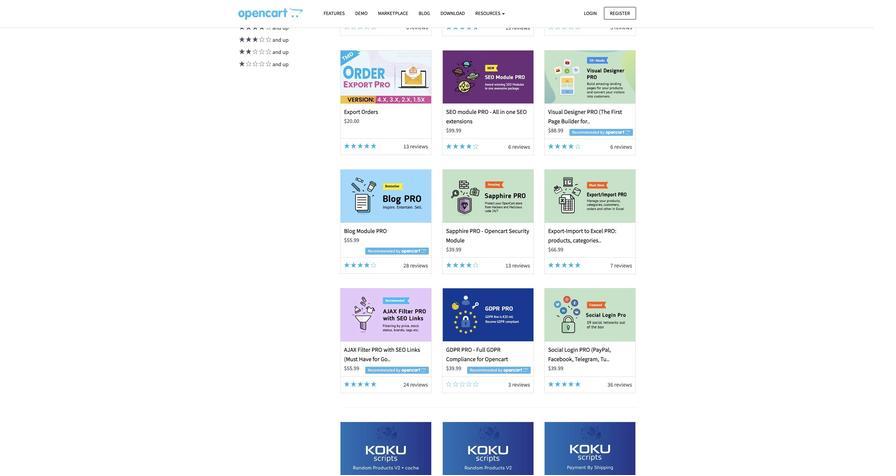 Task type: locate. For each thing, give the bounding box(es) containing it.
1 horizontal spatial 3 reviews
[[610, 24, 632, 31]]

0 vertical spatial $55.99
[[344, 237, 359, 244]]

star light o image
[[344, 24, 350, 30], [555, 24, 560, 30], [562, 24, 567, 30], [568, 24, 574, 30], [575, 24, 581, 30], [258, 37, 265, 42], [251, 49, 258, 55], [258, 49, 265, 55], [265, 49, 271, 55], [245, 61, 251, 67], [258, 61, 265, 67], [265, 61, 271, 67], [473, 144, 479, 149], [575, 144, 581, 149], [473, 263, 479, 269], [446, 382, 452, 388]]

2 horizontal spatial seo
[[517, 108, 527, 116]]

- right sapphire
[[482, 227, 483, 235]]

1 horizontal spatial seo
[[446, 108, 456, 116]]

1 horizontal spatial login
[[584, 10, 597, 16]]

- left full at the bottom
[[473, 347, 475, 354]]

0 horizontal spatial for
[[373, 356, 380, 364]]

$39.99
[[446, 246, 461, 253], [446, 366, 461, 372], [548, 366, 563, 372]]

download
[[441, 10, 465, 16]]

for inside gdpr pro - full gdpr compliance for opencart $39.99
[[477, 356, 484, 364]]

19
[[506, 24, 511, 31]]

star light o image
[[351, 24, 356, 30], [357, 24, 363, 30], [364, 24, 370, 30], [371, 24, 376, 30], [548, 24, 554, 30], [265, 25, 271, 30], [265, 37, 271, 42], [251, 61, 258, 67], [371, 263, 376, 268], [453, 382, 458, 388], [460, 382, 465, 388], [466, 382, 472, 388], [473, 382, 479, 388]]

- inside seo module pro - all in one seo extensions $99.99
[[490, 108, 492, 116]]

orders
[[361, 108, 378, 116]]

pro inside gdpr pro - full gdpr compliance for opencart $39.99
[[461, 347, 472, 354]]

gdpr up compliance
[[446, 347, 460, 354]]

1 horizontal spatial for
[[477, 356, 484, 364]]

module
[[458, 108, 477, 116]]

opencart
[[485, 227, 508, 235], [485, 356, 508, 364]]

1 for from the left
[[373, 356, 380, 364]]

3 reviews
[[610, 24, 632, 31], [508, 382, 530, 389]]

import
[[566, 227, 583, 235]]

reviews for blog module pro
[[410, 262, 428, 269]]

1 vertical spatial 13 reviews
[[506, 263, 530, 270]]

opencart inside sapphire pro - opencart security module $39.99
[[485, 227, 508, 235]]

- left all
[[490, 108, 492, 116]]

1 vertical spatial 13
[[506, 263, 511, 270]]

2 vertical spatial -
[[473, 347, 475, 354]]

full
[[476, 347, 485, 354]]

0 horizontal spatial 3
[[508, 382, 511, 389]]

0 horizontal spatial 6 reviews
[[508, 143, 530, 150]]

1 vertical spatial blog
[[344, 227, 355, 235]]

0 horizontal spatial 13 reviews
[[403, 143, 428, 150]]

0 vertical spatial -
[[490, 108, 492, 116]]

blog for blog module pro $55.99
[[344, 227, 355, 235]]

2 gdpr from the left
[[487, 347, 501, 354]]

$39.99 down facebook,
[[548, 366, 563, 372]]

opencart inside gdpr pro - full gdpr compliance for opencart $39.99
[[485, 356, 508, 364]]

1 horizontal spatial 13
[[506, 263, 511, 270]]

0 horizontal spatial module
[[356, 227, 375, 235]]

reviews for export orders
[[410, 143, 428, 150]]

export orders link
[[344, 108, 378, 116]]

export-import to excel pro: products, categories.. image
[[545, 170, 636, 223]]

0 vertical spatial module
[[356, 227, 375, 235]]

visual designer pro  (the first page builder for.. image
[[545, 51, 636, 104]]

visual
[[548, 108, 563, 116]]

pro inside seo module pro - all in one seo extensions $99.99
[[478, 108, 489, 116]]

0 horizontal spatial gdpr
[[446, 347, 460, 354]]

pro
[[478, 108, 489, 116], [587, 108, 598, 116], [376, 227, 387, 235], [470, 227, 480, 235], [372, 347, 382, 354], [461, 347, 472, 354], [579, 347, 590, 354]]

3
[[610, 24, 613, 31], [508, 382, 511, 389]]

export-import to excel pro: products, categories.. link
[[548, 227, 616, 245]]

6 reviews for visual designer pro (the first page builder for..
[[610, 143, 632, 150]]

1 6 from the left
[[508, 143, 511, 150]]

pro for ajax
[[372, 347, 382, 354]]

login up facebook,
[[564, 347, 578, 354]]

pro inside blog module pro $55.99
[[376, 227, 387, 235]]

$39.99 down compliance
[[446, 366, 461, 372]]

0 horizontal spatial blog
[[344, 227, 355, 235]]

$55.99 down blog module pro link
[[344, 237, 359, 244]]

for
[[373, 356, 380, 364], [477, 356, 484, 364]]

up
[[283, 24, 289, 31], [283, 36, 289, 43], [283, 49, 289, 56], [283, 61, 289, 68]]

0 horizontal spatial -
[[473, 347, 475, 354]]

$39.99 inside gdpr pro - full gdpr compliance for opencart $39.99
[[446, 366, 461, 372]]

28
[[403, 262, 409, 269]]

1 and up from the top
[[271, 24, 289, 31]]

for left go..
[[373, 356, 380, 364]]

1 $55.99 from the top
[[344, 237, 359, 244]]

pro for social
[[579, 347, 590, 354]]

pro inside sapphire pro - opencart security module $39.99
[[470, 227, 480, 235]]

0 horizontal spatial seo
[[396, 347, 406, 354]]

seo right with at the left bottom of page
[[396, 347, 406, 354]]

login
[[584, 10, 597, 16], [564, 347, 578, 354]]

0
[[406, 24, 409, 31]]

star light image
[[446, 25, 452, 30], [453, 25, 458, 30], [460, 25, 465, 30], [466, 25, 472, 30], [245, 25, 251, 30], [251, 25, 258, 30], [238, 37, 245, 42], [245, 37, 251, 42], [251, 37, 258, 42], [245, 49, 251, 55], [344, 143, 350, 149], [364, 143, 370, 149], [371, 143, 376, 149], [460, 144, 465, 149], [466, 144, 472, 149], [555, 144, 560, 149], [562, 144, 567, 149], [344, 263, 350, 268], [351, 263, 356, 268], [453, 263, 458, 269], [555, 263, 560, 269], [568, 263, 574, 269], [364, 382, 370, 388], [548, 382, 554, 388], [575, 382, 581, 388]]

$88.99
[[548, 127, 563, 134]]

resources
[[475, 10, 501, 16]]

blog link
[[413, 7, 435, 20]]

random products v2 + cache image
[[341, 423, 431, 476]]

features link
[[318, 7, 350, 20]]

reviews for export-import to excel pro: products, categories..
[[614, 263, 632, 270]]

1 horizontal spatial blog
[[419, 10, 430, 16]]

blog
[[419, 10, 430, 16], [344, 227, 355, 235]]

pro inside social login pro (paypal, facebook, telegram, tu.. $39.99
[[579, 347, 590, 354]]

blog inside blog module pro $55.99
[[344, 227, 355, 235]]

1 horizontal spatial 3
[[610, 24, 613, 31]]

1 horizontal spatial 6
[[610, 143, 613, 150]]

1 horizontal spatial module
[[446, 237, 465, 245]]

2 horizontal spatial -
[[490, 108, 492, 116]]

1 gdpr from the left
[[446, 347, 460, 354]]

$20.00
[[344, 118, 359, 125]]

register
[[610, 10, 630, 16]]

register link
[[604, 7, 636, 20]]

0 horizontal spatial 13
[[403, 143, 409, 150]]

0 horizontal spatial 3 reviews
[[508, 382, 530, 389]]

reviews for visual designer pro (the first page builder for..
[[614, 143, 632, 150]]

1 up from the top
[[283, 24, 289, 31]]

0 vertical spatial 13 reviews
[[403, 143, 428, 150]]

0 vertical spatial opencart
[[485, 227, 508, 235]]

13 for export orders
[[403, 143, 409, 150]]

tu..
[[600, 356, 610, 364]]

$55.99 down (must
[[344, 366, 359, 372]]

7
[[610, 263, 613, 270]]

0 vertical spatial blog
[[419, 10, 430, 16]]

1 horizontal spatial -
[[482, 227, 483, 235]]

4 and from the top
[[272, 61, 281, 68]]

1 vertical spatial $55.99
[[344, 366, 359, 372]]

6
[[508, 143, 511, 150], [610, 143, 613, 150]]

- inside sapphire pro - opencart security module $39.99
[[482, 227, 483, 235]]

13
[[403, 143, 409, 150], [506, 263, 511, 270]]

2 6 reviews from the left
[[610, 143, 632, 150]]

1 vertical spatial module
[[446, 237, 465, 245]]

2 and up link from the top
[[238, 36, 289, 43]]

login left register
[[584, 10, 597, 16]]

$66.99
[[548, 246, 563, 253]]

1 horizontal spatial 6 reviews
[[610, 143, 632, 150]]

star light image
[[473, 25, 479, 30], [238, 25, 245, 30], [258, 25, 265, 30], [238, 49, 245, 55], [238, 61, 245, 67], [351, 143, 356, 149], [357, 143, 363, 149], [446, 144, 452, 149], [453, 144, 458, 149], [548, 144, 554, 149], [568, 144, 574, 149], [357, 263, 363, 268], [364, 263, 370, 268], [446, 263, 452, 269], [460, 263, 465, 269], [466, 263, 472, 269], [548, 263, 554, 269], [562, 263, 567, 269], [575, 263, 581, 269], [344, 382, 350, 388], [351, 382, 356, 388], [357, 382, 363, 388], [371, 382, 376, 388], [555, 382, 560, 388], [562, 382, 567, 388], [568, 382, 574, 388]]

visual designer pro (the first page builder for.. link
[[548, 108, 622, 125]]

pro for blog
[[376, 227, 387, 235]]

compliance
[[446, 356, 476, 364]]

1 vertical spatial opencart
[[485, 356, 508, 364]]

2 $55.99 from the top
[[344, 366, 359, 372]]

pro inside visual designer pro (the first page builder for.. $88.99
[[587, 108, 598, 116]]

opencart down full at the bottom
[[485, 356, 508, 364]]

gdpr right full at the bottom
[[487, 347, 501, 354]]

6 for seo module pro - all in one seo extensions
[[508, 143, 511, 150]]

demo
[[355, 10, 368, 16]]

reviews for seo module pro - all in one seo extensions
[[512, 143, 530, 150]]

demo link
[[350, 7, 373, 20]]

- inside gdpr pro - full gdpr compliance for opencart $39.99
[[473, 347, 475, 354]]

13 reviews
[[403, 143, 428, 150], [506, 263, 530, 270]]

seo
[[446, 108, 456, 116], [517, 108, 527, 116], [396, 347, 406, 354]]

$39.99 inside sapphire pro - opencart security module $39.99
[[446, 246, 461, 253]]

blog module pro image
[[341, 170, 431, 223]]

0 horizontal spatial 6
[[508, 143, 511, 150]]

2 6 from the left
[[610, 143, 613, 150]]

0 vertical spatial login
[[584, 10, 597, 16]]

go..
[[381, 356, 391, 364]]

module
[[356, 227, 375, 235], [446, 237, 465, 245]]

1 vertical spatial -
[[482, 227, 483, 235]]

seo up extensions
[[446, 108, 456, 116]]

pro inside ajax filter pro with seo links (must have for go.. $55.99
[[372, 347, 382, 354]]

for down full at the bottom
[[477, 356, 484, 364]]

reviews for sapphire pro - opencart security module
[[512, 263, 530, 270]]

module inside blog module pro $55.99
[[356, 227, 375, 235]]

1 vertical spatial login
[[564, 347, 578, 354]]

1 6 reviews from the left
[[508, 143, 530, 150]]

0 vertical spatial 13
[[403, 143, 409, 150]]

and up link
[[238, 24, 289, 31], [238, 36, 289, 43], [238, 49, 289, 56], [238, 61, 289, 68]]

$39.99 down sapphire
[[446, 246, 461, 253]]

and
[[272, 24, 281, 31], [272, 36, 281, 43], [272, 49, 281, 56], [272, 61, 281, 68]]

gdpr
[[446, 347, 460, 354], [487, 347, 501, 354]]

one
[[506, 108, 515, 116]]

$55.99
[[344, 237, 359, 244], [344, 366, 359, 372]]

sapphire
[[446, 227, 468, 235]]

and up
[[271, 24, 289, 31], [271, 36, 289, 43], [271, 49, 289, 56], [271, 61, 289, 68]]

social
[[548, 347, 563, 354]]

2 for from the left
[[477, 356, 484, 364]]

0 horizontal spatial login
[[564, 347, 578, 354]]

to
[[584, 227, 589, 235]]

opencart left security
[[485, 227, 508, 235]]

in
[[500, 108, 505, 116]]

1 horizontal spatial 13 reviews
[[506, 263, 530, 270]]

seo right one
[[517, 108, 527, 116]]

categories..
[[573, 237, 601, 245]]

-
[[490, 108, 492, 116], [482, 227, 483, 235], [473, 347, 475, 354]]

1 horizontal spatial gdpr
[[487, 347, 501, 354]]

6 reviews
[[508, 143, 530, 150], [610, 143, 632, 150]]



Task type: vqa. For each thing, say whether or not it's contained in the screenshot.
product feeds link in the left bottom of the page
no



Task type: describe. For each thing, give the bounding box(es) containing it.
- for opencart
[[482, 227, 483, 235]]

sapphire pro - opencart security module link
[[446, 227, 529, 245]]

seo inside ajax filter pro with seo links (must have for go.. $55.99
[[396, 347, 406, 354]]

features
[[324, 10, 345, 16]]

$55.99 inside blog module pro $55.99
[[344, 237, 359, 244]]

marketplace
[[378, 10, 408, 16]]

3 and from the top
[[272, 49, 281, 56]]

seo module pro - all in one seo extensions $99.99
[[446, 108, 527, 134]]

13 reviews for export orders
[[403, 143, 428, 150]]

19 reviews
[[506, 24, 530, 31]]

4 and up link from the top
[[238, 61, 289, 68]]

resources link
[[470, 7, 510, 20]]

telegram,
[[575, 356, 599, 364]]

first
[[611, 108, 622, 116]]

1 vertical spatial 3 reviews
[[508, 382, 530, 389]]

(must
[[344, 356, 358, 364]]

24
[[403, 382, 409, 389]]

seo module pro - all in one seo extensions link
[[446, 108, 527, 125]]

login inside social login pro (paypal, facebook, telegram, tu.. $39.99
[[564, 347, 578, 354]]

facebook,
[[548, 356, 574, 364]]

gdpr pro - full gdpr compliance for opencart image
[[443, 289, 533, 342]]

extensions
[[446, 118, 473, 125]]

seo module pro - all in one seo extensions image
[[443, 51, 533, 104]]

7 reviews
[[610, 263, 632, 270]]

$99.00
[[446, 8, 461, 15]]

3 and up from the top
[[271, 49, 289, 56]]

3 and up link from the top
[[238, 49, 289, 56]]

1 and from the top
[[272, 24, 281, 31]]

reviews for social login pro (paypal, facebook, telegram, tu..
[[614, 382, 632, 389]]

rating
[[238, 2, 257, 11]]

13 reviews for sapphire pro - opencart security module
[[506, 263, 530, 270]]

pro for visual
[[587, 108, 598, 116]]

gdpr pro - full gdpr compliance for opencart link
[[446, 347, 508, 364]]

blog module pro $55.99
[[344, 227, 387, 244]]

24 reviews
[[403, 382, 428, 389]]

blog for blog
[[419, 10, 430, 16]]

$39.99 inside social login pro (paypal, facebook, telegram, tu.. $39.99
[[548, 366, 563, 372]]

28 reviews
[[403, 262, 428, 269]]

1 and up link from the top
[[238, 24, 289, 31]]

export orders $20.00
[[344, 108, 378, 125]]

pro for seo
[[478, 108, 489, 116]]

designer
[[564, 108, 586, 116]]

blog module pro link
[[344, 227, 387, 235]]

for inside ajax filter pro with seo links (must have for go.. $55.99
[[373, 356, 380, 364]]

export
[[344, 108, 360, 116]]

gdpr pro - full gdpr compliance for opencart $39.99
[[446, 347, 508, 372]]

1 vertical spatial 3
[[508, 382, 511, 389]]

0 vertical spatial 3
[[610, 24, 613, 31]]

36
[[608, 382, 613, 389]]

social login pro (paypal, facebook, telegram, tu.. $39.99
[[548, 347, 611, 372]]

download link
[[435, 7, 470, 20]]

random products v2 image
[[443, 423, 533, 476]]

$55.99 inside ajax filter pro with seo links (must have for go.. $55.99
[[344, 366, 359, 372]]

reviews for ajax filter pro with seo links (must have for go..
[[410, 382, 428, 389]]

sapphire pro - opencart security module $39.99
[[446, 227, 529, 253]]

4 and up from the top
[[271, 61, 289, 68]]

reviews for gdpr pro - full gdpr compliance for opencart
[[512, 382, 530, 389]]

login link
[[578, 7, 603, 20]]

6 for visual designer pro (the first page builder for..
[[610, 143, 613, 150]]

filter
[[358, 347, 370, 354]]

3 up from the top
[[283, 49, 289, 56]]

4 up from the top
[[283, 61, 289, 68]]

ajax filter pro with seo links (must have for go.. $55.99
[[344, 347, 420, 372]]

marketplace link
[[373, 7, 413, 20]]

module inside sapphire pro - opencart security module $39.99
[[446, 237, 465, 245]]

(the
[[599, 108, 610, 116]]

products,
[[548, 237, 572, 245]]

for..
[[580, 118, 590, 125]]

6 reviews for seo module pro - all in one seo extensions
[[508, 143, 530, 150]]

all
[[493, 108, 499, 116]]

social login pro (paypal, facebook, telegram, tu.. image
[[545, 289, 636, 342]]

export-import to excel pro: products, categories.. $66.99
[[548, 227, 616, 253]]

36 reviews
[[608, 382, 632, 389]]

export orders image
[[341, 51, 431, 104]]

export-
[[548, 227, 566, 235]]

13 for sapphire pro - opencart security module
[[506, 263, 511, 270]]

security
[[509, 227, 529, 235]]

have
[[359, 356, 372, 364]]

builder
[[561, 118, 579, 125]]

with
[[383, 347, 394, 354]]

page
[[548, 118, 560, 125]]

links
[[407, 347, 420, 354]]

2 up from the top
[[283, 36, 289, 43]]

- for full
[[473, 347, 475, 354]]

ajax
[[344, 347, 356, 354]]

sapphire pro - opencart security module image
[[443, 170, 533, 223]]

ajax filter pro with seo links (must have for go.. image
[[341, 289, 431, 342]]

pro:
[[604, 227, 616, 235]]

other extensions image
[[238, 7, 303, 20]]

0 vertical spatial 3 reviews
[[610, 24, 632, 31]]

ajax filter pro with seo links (must have for go.. link
[[344, 347, 420, 364]]

social login pro (paypal, facebook, telegram, tu.. link
[[548, 347, 611, 364]]

payment by shipping image
[[545, 423, 636, 476]]

excel
[[591, 227, 603, 235]]

visual designer pro (the first page builder for.. $88.99
[[548, 108, 622, 134]]

0 reviews
[[406, 24, 428, 31]]

2 and up from the top
[[271, 36, 289, 43]]

2 and from the top
[[272, 36, 281, 43]]

$99.99
[[446, 127, 461, 134]]

(paypal,
[[591, 347, 611, 354]]



